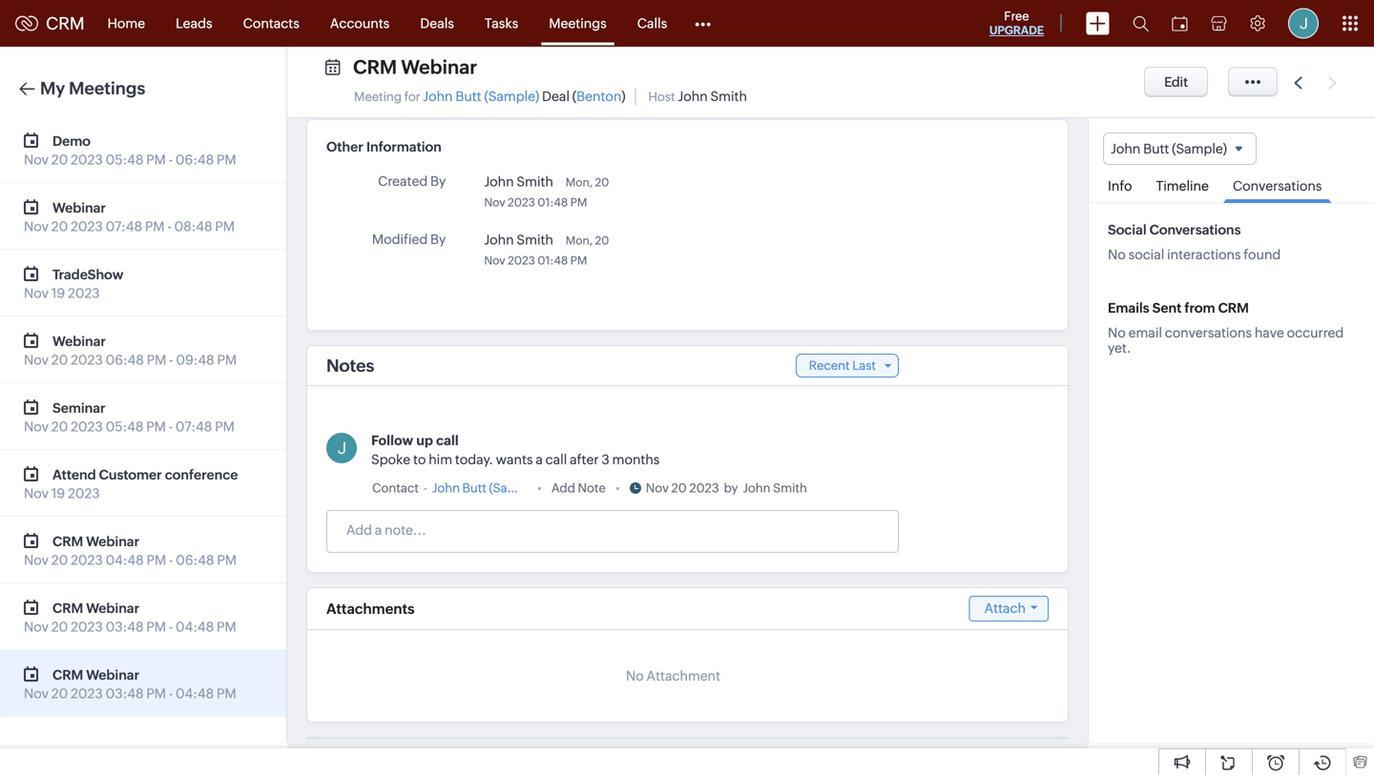 Task type: describe. For each thing, give the bounding box(es) containing it.
crm link
[[15, 14, 85, 33]]

calendar image
[[1172, 16, 1188, 31]]

created by
[[378, 174, 446, 189]]

crm inside emails sent from crm no email conversations have occurred yet.
[[1218, 301, 1249, 316]]

1 vertical spatial call
[[546, 452, 567, 468]]

by for created by
[[430, 174, 446, 189]]

3
[[602, 452, 610, 468]]

attachment
[[647, 669, 721, 684]]

2023 inside attend customer conference nov 19 2023
[[68, 486, 100, 502]]

0 vertical spatial john butt (sample) link
[[423, 89, 539, 104]]

crm inside crm webinar nov 20 2023 04:48 pm - 06:48 pm
[[52, 534, 83, 550]]

nov inside crm webinar nov 20 2023 04:48 pm - 06:48 pm
[[24, 553, 49, 568]]

by for modified by
[[430, 232, 446, 247]]

leads
[[176, 16, 212, 31]]

2023 inside webinar nov 20 2023 06:48 pm - 09:48 pm
[[71, 353, 103, 368]]

timeline link
[[1147, 165, 1219, 203]]

no inside the "social conversations no social interactions found"
[[1108, 247, 1126, 263]]

Other Modules field
[[683, 8, 724, 39]]

recent
[[809, 359, 850, 373]]

butt inside field
[[1143, 141, 1169, 157]]

add
[[551, 481, 575, 496]]

conference
[[165, 468, 238, 483]]

(
[[572, 89, 577, 104]]

free upgrade
[[990, 9, 1044, 37]]

1 crm webinar nov 20 2023 03:48 pm - 04:48 pm from the top
[[24, 601, 236, 635]]

john smith for created by
[[484, 174, 553, 189]]

a
[[536, 452, 543, 468]]

benton
[[577, 89, 622, 104]]

deal
[[542, 89, 570, 104]]

2 vertical spatial 04:48
[[176, 687, 214, 702]]

my
[[40, 79, 65, 98]]

Add a note... field
[[327, 521, 897, 540]]

seminar
[[52, 401, 106, 416]]

calls link
[[622, 0, 683, 46]]

- inside webinar nov 20 2023 07:48 pm - 08:48 pm
[[167, 219, 172, 234]]

free
[[1004, 9, 1029, 23]]

0 vertical spatial conversations
[[1233, 179, 1322, 194]]

by
[[724, 481, 738, 496]]

john right by
[[743, 481, 771, 496]]

contact
[[372, 481, 419, 496]]

note
[[578, 481, 606, 496]]

created
[[378, 174, 428, 189]]

nov inside attend customer conference nov 19 2023
[[24, 486, 49, 502]]

1 03:48 from the top
[[106, 620, 144, 635]]

add note link
[[551, 479, 606, 498]]

nov inside webinar nov 20 2023 06:48 pm - 09:48 pm
[[24, 353, 49, 368]]

1 • from the left
[[537, 481, 542, 496]]

to
[[413, 452, 426, 468]]

tradeshow nov 19 2023
[[24, 267, 123, 301]]

found
[[1244, 247, 1281, 263]]

information
[[366, 139, 442, 155]]

john right host
[[678, 89, 708, 104]]

attend
[[52, 468, 96, 483]]

social conversations no social interactions found
[[1108, 223, 1281, 263]]

contact - john butt (sample) • add note •
[[372, 481, 620, 496]]

)
[[622, 89, 626, 104]]

spoke
[[371, 452, 411, 468]]

meeting
[[354, 90, 402, 104]]

have
[[1255, 326, 1284, 341]]

20 inside crm webinar nov 20 2023 04:48 pm - 06:48 pm
[[51, 553, 68, 568]]

host
[[648, 90, 675, 104]]

my meetings
[[40, 79, 145, 98]]

interactions
[[1167, 247, 1241, 263]]

other
[[326, 139, 363, 155]]

2023 inside tradeshow nov 19 2023
[[68, 286, 100, 301]]

(sample) inside field
[[1172, 141, 1227, 157]]

no inside emails sent from crm no email conversations have occurred yet.
[[1108, 326, 1126, 341]]

john right modified by
[[484, 232, 514, 248]]

19 inside tradeshow nov 19 2023
[[51, 286, 65, 301]]

john down him on the left of the page
[[432, 481, 460, 496]]

accounts link
[[315, 0, 405, 46]]

2023 inside seminar nov 20 2023 05:48 pm - 07:48 pm
[[71, 419, 103, 435]]

crm webinar
[[353, 56, 477, 78]]

20 inside webinar nov 20 2023 06:48 pm - 09:48 pm
[[51, 353, 68, 368]]

1 vertical spatial john butt (sample) link
[[432, 479, 540, 498]]

months
[[612, 452, 660, 468]]

calls
[[637, 16, 667, 31]]

wants
[[496, 452, 533, 468]]

leads link
[[160, 0, 228, 46]]

(sample) for )
[[484, 89, 539, 104]]

(sample) for •
[[489, 481, 540, 496]]

john right for
[[423, 89, 453, 104]]

john down "meeting for john butt (sample) deal ( benton )"
[[484, 174, 514, 189]]

sent
[[1153, 301, 1182, 316]]

notes
[[326, 356, 374, 376]]

social
[[1129, 247, 1165, 263]]

from
[[1185, 301, 1215, 316]]

no attachment
[[626, 669, 721, 684]]

benton link
[[577, 89, 622, 104]]

2023 inside crm webinar nov 20 2023 04:48 pm - 06:48 pm
[[71, 553, 103, 568]]

conversations
[[1165, 326, 1252, 341]]

emails
[[1108, 301, 1150, 316]]

contacts link
[[228, 0, 315, 46]]

08:48
[[174, 219, 212, 234]]

06:48 inside crm webinar nov 20 2023 04:48 pm - 06:48 pm
[[176, 553, 214, 568]]

email
[[1129, 326, 1162, 341]]

mon, 20 nov 2023 01:48 pm for modified by
[[484, 234, 609, 267]]

webinar nov 20 2023 07:48 pm - 08:48 pm
[[24, 200, 235, 234]]

him
[[429, 452, 452, 468]]

webinar inside webinar nov 20 2023 07:48 pm - 08:48 pm
[[52, 200, 106, 216]]

home
[[107, 16, 145, 31]]

mon, for modified by
[[566, 234, 593, 247]]

- inside webinar nov 20 2023 06:48 pm - 09:48 pm
[[169, 353, 173, 368]]

search image
[[1133, 15, 1149, 31]]

accounts
[[330, 16, 390, 31]]

demo
[[52, 134, 91, 149]]

after
[[570, 452, 599, 468]]

01:48 for modified by
[[538, 254, 568, 267]]

john butt (sample)
[[1111, 141, 1227, 157]]

1 vertical spatial 04:48
[[176, 620, 214, 635]]

last
[[853, 359, 876, 373]]

butt for )
[[456, 89, 482, 104]]

occurred
[[1287, 326, 1344, 341]]



Task type: vqa. For each thing, say whether or not it's contained in the screenshot.


Task type: locate. For each thing, give the bounding box(es) containing it.
info
[[1108, 179, 1132, 194]]

john butt (sample) link right for
[[423, 89, 539, 104]]

tasks
[[485, 16, 519, 31]]

butt up timeline link
[[1143, 141, 1169, 157]]

0 vertical spatial mon,
[[566, 176, 593, 189]]

0 vertical spatial 07:48
[[106, 219, 142, 234]]

next record image
[[1329, 77, 1341, 89]]

0 horizontal spatial 07:48
[[106, 219, 142, 234]]

john butt (sample) link down today.
[[432, 479, 540, 498]]

meetings
[[549, 16, 607, 31], [69, 79, 145, 98]]

0 vertical spatial call
[[436, 433, 459, 449]]

butt for •
[[462, 481, 487, 496]]

nov inside webinar nov 20 2023 07:48 pm - 08:48 pm
[[24, 219, 49, 234]]

2023 inside demo nov 20 2023 05:48 pm - 06:48 pm
[[71, 152, 103, 167]]

2 05:48 from the top
[[106, 419, 144, 435]]

customer
[[99, 468, 162, 483]]

- inside crm webinar nov 20 2023 04:48 pm - 06:48 pm
[[169, 553, 173, 568]]

pm
[[146, 152, 166, 167], [217, 152, 236, 167], [570, 196, 587, 209], [145, 219, 165, 234], [215, 219, 235, 234], [570, 254, 587, 267], [147, 353, 166, 368], [217, 353, 237, 368], [146, 419, 166, 435], [215, 419, 235, 435], [147, 553, 166, 568], [217, 553, 237, 568], [146, 620, 166, 635], [217, 620, 236, 635], [146, 687, 166, 702], [217, 687, 236, 702]]

(sample) up timeline link
[[1172, 141, 1227, 157]]

attach link
[[969, 597, 1049, 622]]

meetings up (
[[549, 16, 607, 31]]

webinar
[[401, 56, 477, 78], [52, 200, 106, 216], [52, 334, 106, 349], [86, 534, 139, 550], [86, 601, 139, 617], [86, 668, 139, 683]]

no down 'social'
[[1108, 247, 1126, 263]]

(sample) left deal
[[484, 89, 539, 104]]

tasks link
[[469, 0, 534, 46]]

2023 inside webinar nov 20 2023 07:48 pm - 08:48 pm
[[71, 219, 103, 234]]

2 vertical spatial 06:48
[[176, 553, 214, 568]]

19
[[51, 286, 65, 301], [51, 486, 65, 502]]

butt
[[456, 89, 482, 104], [1143, 141, 1169, 157], [462, 481, 487, 496]]

1 vertical spatial 06:48
[[106, 353, 144, 368]]

2 01:48 from the top
[[538, 254, 568, 267]]

profile image
[[1288, 8, 1319, 39]]

01:48 for created by
[[538, 196, 568, 209]]

1 mon, from the top
[[566, 176, 593, 189]]

1 vertical spatial mon,
[[566, 234, 593, 247]]

1 05:48 from the top
[[106, 152, 144, 167]]

0 vertical spatial crm webinar nov 20 2023 03:48 pm - 04:48 pm
[[24, 601, 236, 635]]

1 vertical spatial butt
[[1143, 141, 1169, 157]]

nov inside seminar nov 20 2023 05:48 pm - 07:48 pm
[[24, 419, 49, 435]]

butt down today.
[[462, 481, 487, 496]]

1 vertical spatial no
[[1108, 326, 1126, 341]]

1 horizontal spatial call
[[546, 452, 567, 468]]

nov 20 2023
[[646, 481, 719, 496]]

john butt (sample) link
[[423, 89, 539, 104], [432, 479, 540, 498]]

smith
[[711, 89, 747, 104], [517, 174, 553, 189], [517, 232, 553, 248], [773, 481, 807, 496]]

conversations up "interactions"
[[1150, 223, 1241, 238]]

05:48 up webinar nov 20 2023 07:48 pm - 08:48 pm
[[106, 152, 144, 167]]

04:48
[[106, 553, 144, 568], [176, 620, 214, 635], [176, 687, 214, 702]]

create menu element
[[1075, 0, 1121, 46]]

06:48 down conference in the bottom of the page
[[176, 553, 214, 568]]

crm webinar nov 20 2023 04:48 pm - 06:48 pm
[[24, 534, 237, 568]]

0 vertical spatial 05:48
[[106, 152, 144, 167]]

None button
[[1144, 67, 1208, 97]]

seminar nov 20 2023 05:48 pm - 07:48 pm
[[24, 401, 235, 435]]

follow up call spoke to him today. wants a call after 3 months
[[371, 433, 660, 468]]

other information
[[326, 139, 442, 155]]

1 01:48 from the top
[[538, 196, 568, 209]]

john smith
[[484, 174, 553, 189], [484, 232, 553, 248]]

meetings right my
[[69, 79, 145, 98]]

john smith for modified by
[[484, 232, 553, 248]]

1 vertical spatial 07:48
[[176, 419, 212, 435]]

nov inside tradeshow nov 19 2023
[[24, 286, 49, 301]]

for
[[404, 90, 421, 104]]

nov
[[24, 152, 49, 167], [484, 196, 505, 209], [24, 219, 49, 234], [484, 254, 505, 267], [24, 286, 49, 301], [24, 353, 49, 368], [24, 419, 49, 435], [646, 481, 669, 496], [24, 486, 49, 502], [24, 553, 49, 568], [24, 620, 49, 635], [24, 687, 49, 702]]

contacts
[[243, 16, 300, 31]]

no left attachment
[[626, 669, 644, 684]]

(sample)
[[484, 89, 539, 104], [1172, 141, 1227, 157], [489, 481, 540, 496]]

no down emails in the right of the page
[[1108, 326, 1126, 341]]

meeting for john butt (sample) deal ( benton )
[[354, 89, 626, 104]]

mon, 20 nov 2023 01:48 pm
[[484, 176, 609, 209], [484, 234, 609, 267]]

20 inside webinar nov 20 2023 07:48 pm - 08:48 pm
[[51, 219, 68, 234]]

2 mon, 20 nov 2023 01:48 pm from the top
[[484, 234, 609, 267]]

05:48 inside demo nov 20 2023 05:48 pm - 06:48 pm
[[106, 152, 144, 167]]

emails sent from crm no email conversations have occurred yet.
[[1108, 301, 1344, 356]]

1 by from the top
[[430, 174, 446, 189]]

john up info link
[[1111, 141, 1141, 157]]

04:48 inside crm webinar nov 20 2023 04:48 pm - 06:48 pm
[[106, 553, 144, 568]]

07:48 inside webinar nov 20 2023 07:48 pm - 08:48 pm
[[106, 219, 142, 234]]

07:48 up the tradeshow
[[106, 219, 142, 234]]

deals
[[420, 16, 454, 31]]

conversations link
[[1223, 165, 1332, 203]]

1 horizontal spatial 07:48
[[176, 419, 212, 435]]

0 vertical spatial no
[[1108, 247, 1126, 263]]

2 • from the left
[[615, 481, 620, 496]]

home link
[[92, 0, 160, 46]]

social
[[1108, 223, 1147, 238]]

john
[[423, 89, 453, 104], [678, 89, 708, 104], [1111, 141, 1141, 157], [484, 174, 514, 189], [484, 232, 514, 248], [432, 481, 460, 496], [743, 481, 771, 496]]

0 vertical spatial 01:48
[[538, 196, 568, 209]]

previous record image
[[1294, 77, 1303, 89]]

up
[[416, 433, 433, 449]]

webinar nov 20 2023 06:48 pm - 09:48 pm
[[24, 334, 237, 368]]

yet.
[[1108, 341, 1131, 356]]

2 mon, from the top
[[566, 234, 593, 247]]

0 vertical spatial (sample)
[[484, 89, 539, 104]]

attachments
[[326, 601, 415, 618]]

0 horizontal spatial call
[[436, 433, 459, 449]]

call right a
[[546, 452, 567, 468]]

conversations up found
[[1233, 179, 1322, 194]]

by
[[430, 174, 446, 189], [430, 232, 446, 247]]

• left add
[[537, 481, 542, 496]]

(sample) down wants
[[489, 481, 540, 496]]

mon, 20 nov 2023 01:48 pm for created by
[[484, 176, 609, 209]]

create menu image
[[1086, 12, 1110, 35]]

search element
[[1121, 0, 1161, 47]]

2 john smith from the top
[[484, 232, 553, 248]]

call up him on the left of the page
[[436, 433, 459, 449]]

timeline
[[1156, 179, 1209, 194]]

john inside field
[[1111, 141, 1141, 157]]

19 down attend
[[51, 486, 65, 502]]

19 inside attend customer conference nov 19 2023
[[51, 486, 65, 502]]

1 vertical spatial john smith
[[484, 232, 553, 248]]

logo image
[[15, 16, 38, 31]]

07:48 up conference in the bottom of the page
[[176, 419, 212, 435]]

- inside seminar nov 20 2023 05:48 pm - 07:48 pm
[[169, 419, 173, 435]]

call
[[436, 433, 459, 449], [546, 452, 567, 468]]

meetings link
[[534, 0, 622, 46]]

2 crm webinar nov 20 2023 03:48 pm - 04:48 pm from the top
[[24, 668, 236, 702]]

0 vertical spatial 06:48
[[176, 152, 214, 167]]

host john smith
[[648, 89, 747, 104]]

info link
[[1099, 165, 1142, 203]]

0 vertical spatial meetings
[[549, 16, 607, 31]]

0 vertical spatial butt
[[456, 89, 482, 104]]

• right 'note'
[[615, 481, 620, 496]]

John Butt (Sample) field
[[1103, 133, 1257, 165]]

2 03:48 from the top
[[106, 687, 144, 702]]

06:48 inside webinar nov 20 2023 06:48 pm - 09:48 pm
[[106, 353, 144, 368]]

today.
[[455, 452, 493, 468]]

01:48
[[538, 196, 568, 209], [538, 254, 568, 267]]

20 inside seminar nov 20 2023 05:48 pm - 07:48 pm
[[51, 419, 68, 435]]

by john smith
[[724, 481, 807, 496]]

1 vertical spatial crm webinar nov 20 2023 03:48 pm - 04:48 pm
[[24, 668, 236, 702]]

•
[[537, 481, 542, 496], [615, 481, 620, 496]]

05:48 inside seminar nov 20 2023 05:48 pm - 07:48 pm
[[106, 419, 144, 435]]

07:48
[[106, 219, 142, 234], [176, 419, 212, 435]]

1 vertical spatial meetings
[[69, 79, 145, 98]]

2 19 from the top
[[51, 486, 65, 502]]

05:48 for seminar
[[106, 419, 144, 435]]

0 horizontal spatial •
[[537, 481, 542, 496]]

0 vertical spatial 03:48
[[106, 620, 144, 635]]

1 john smith from the top
[[484, 174, 553, 189]]

1 vertical spatial 03:48
[[106, 687, 144, 702]]

by right created
[[430, 174, 446, 189]]

2 vertical spatial no
[[626, 669, 644, 684]]

webinar inside webinar nov 20 2023 06:48 pm - 09:48 pm
[[52, 334, 106, 349]]

1 mon, 20 nov 2023 01:48 pm from the top
[[484, 176, 609, 209]]

profile element
[[1277, 0, 1330, 46]]

0 vertical spatial john smith
[[484, 174, 553, 189]]

tradeshow
[[52, 267, 123, 283]]

19 down the tradeshow
[[51, 286, 65, 301]]

0 vertical spatial by
[[430, 174, 446, 189]]

mon, for created by
[[566, 176, 593, 189]]

webinar inside crm webinar nov 20 2023 04:48 pm - 06:48 pm
[[86, 534, 139, 550]]

- inside demo nov 20 2023 05:48 pm - 06:48 pm
[[169, 152, 173, 167]]

06:48 up seminar nov 20 2023 05:48 pm - 07:48 pm
[[106, 353, 144, 368]]

06:48
[[176, 152, 214, 167], [106, 353, 144, 368], [176, 553, 214, 568]]

modified by
[[372, 232, 446, 247]]

demo nov 20 2023 05:48 pm - 06:48 pm
[[24, 134, 236, 167]]

1 horizontal spatial meetings
[[549, 16, 607, 31]]

attach
[[985, 601, 1026, 617]]

1 vertical spatial mon, 20 nov 2023 01:48 pm
[[484, 234, 609, 267]]

20 inside demo nov 20 2023 05:48 pm - 06:48 pm
[[51, 152, 68, 167]]

recent last
[[809, 359, 876, 373]]

2 by from the top
[[430, 232, 446, 247]]

1 vertical spatial 01:48
[[538, 254, 568, 267]]

-
[[169, 152, 173, 167], [167, 219, 172, 234], [169, 353, 173, 368], [169, 419, 173, 435], [424, 481, 427, 496], [169, 553, 173, 568], [169, 620, 173, 635], [169, 687, 173, 702]]

0 vertical spatial 19
[[51, 286, 65, 301]]

1 vertical spatial 05:48
[[106, 419, 144, 435]]

1 19 from the top
[[51, 286, 65, 301]]

modified
[[372, 232, 428, 247]]

1 vertical spatial by
[[430, 232, 446, 247]]

upgrade
[[990, 24, 1044, 37]]

1 vertical spatial 19
[[51, 486, 65, 502]]

nov inside demo nov 20 2023 05:48 pm - 06:48 pm
[[24, 152, 49, 167]]

2 vertical spatial butt
[[462, 481, 487, 496]]

06:48 inside demo nov 20 2023 05:48 pm - 06:48 pm
[[176, 152, 214, 167]]

1 vertical spatial conversations
[[1150, 223, 1241, 238]]

conversations inside the "social conversations no social interactions found"
[[1150, 223, 1241, 238]]

conversations
[[1233, 179, 1322, 194], [1150, 223, 1241, 238]]

0 vertical spatial 04:48
[[106, 553, 144, 568]]

0 vertical spatial mon, 20 nov 2023 01:48 pm
[[484, 176, 609, 209]]

by right modified
[[430, 232, 446, 247]]

06:48 up 08:48
[[176, 152, 214, 167]]

2 vertical spatial (sample)
[[489, 481, 540, 496]]

0 horizontal spatial meetings
[[69, 79, 145, 98]]

1 vertical spatial (sample)
[[1172, 141, 1227, 157]]

butt right for
[[456, 89, 482, 104]]

1 horizontal spatial •
[[615, 481, 620, 496]]

follow
[[371, 433, 413, 449]]

05:48 for demo
[[106, 152, 144, 167]]

07:48 inside seminar nov 20 2023 05:48 pm - 07:48 pm
[[176, 419, 212, 435]]

deals link
[[405, 0, 469, 46]]

05:48 up customer
[[106, 419, 144, 435]]

attend customer conference nov 19 2023
[[24, 468, 238, 502]]



